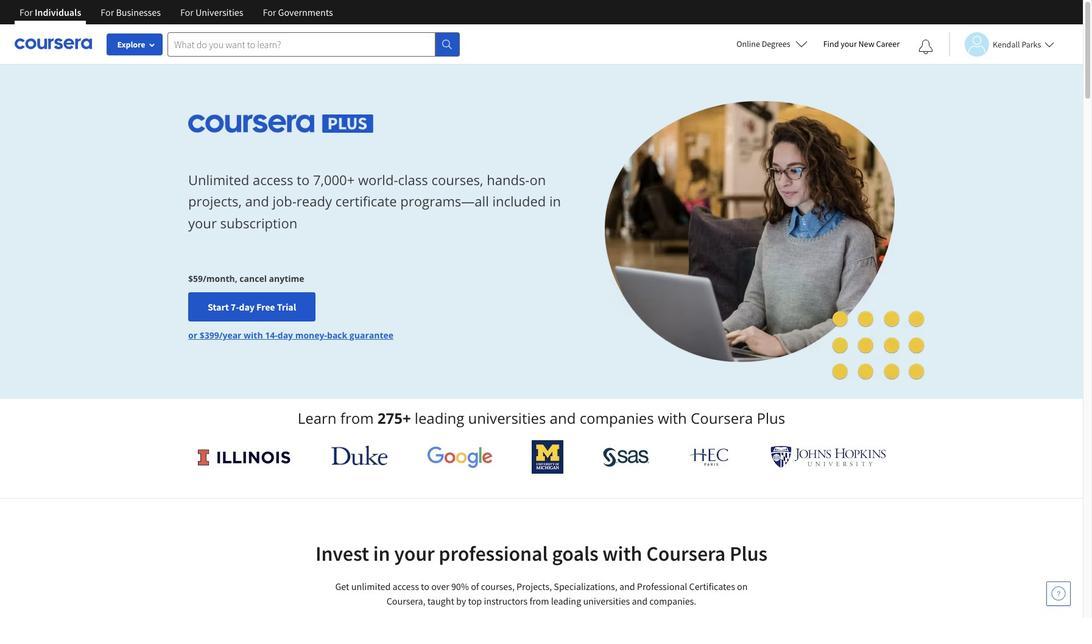 Task type: locate. For each thing, give the bounding box(es) containing it.
leading down specializations,
[[551, 595, 581, 607]]

google image
[[427, 446, 493, 469]]

and
[[245, 192, 269, 210], [550, 408, 576, 428], [620, 581, 635, 593], [632, 595, 648, 607]]

leading
[[415, 408, 464, 428], [551, 595, 581, 607]]

2 for from the left
[[101, 6, 114, 18]]

in up unlimited
[[373, 541, 390, 567]]

0 vertical spatial to
[[297, 171, 310, 189]]

get
[[335, 581, 349, 593]]

None search field
[[168, 32, 460, 56]]

90%
[[451, 581, 469, 593]]

for left governments
[[263, 6, 276, 18]]

leading inside get unlimited access to over 90% of courses, projects, specializations, and professional certificates on coursera, taught by top instructors from leading universities and companies.
[[551, 595, 581, 607]]

1 horizontal spatial with
[[603, 541, 642, 567]]

on up included
[[530, 171, 546, 189]]

invest
[[316, 541, 369, 567]]

money-
[[295, 330, 327, 341]]

0 vertical spatial coursera
[[691, 408, 753, 428]]

1 vertical spatial access
[[393, 581, 419, 593]]

0 horizontal spatial universities
[[468, 408, 546, 428]]

and down professional
[[632, 595, 648, 607]]

for left universities
[[180, 6, 194, 18]]

0 horizontal spatial in
[[373, 541, 390, 567]]

0 vertical spatial with
[[244, 330, 263, 341]]

and up subscription at the left top of the page
[[245, 192, 269, 210]]

in
[[550, 192, 561, 210], [373, 541, 390, 567]]

individuals
[[35, 6, 81, 18]]

on inside get unlimited access to over 90% of courses, projects, specializations, and professional certificates on coursera, taught by top instructors from leading universities and companies.
[[737, 581, 748, 593]]

learn from 275+ leading universities and companies with coursera plus
[[298, 408, 785, 428]]

for governments
[[263, 6, 333, 18]]

1 vertical spatial coursera
[[646, 541, 726, 567]]

unlimited access to 7,000+ world-class courses, hands-on projects, and job-ready certificate programs—all included in your subscription
[[188, 171, 561, 232]]

coursera up hec paris image
[[691, 408, 753, 428]]

your right "find"
[[841, 38, 857, 49]]

or
[[188, 330, 197, 341]]

0 horizontal spatial on
[[530, 171, 546, 189]]

1 vertical spatial courses,
[[481, 581, 515, 593]]

instructors
[[484, 595, 528, 607]]

1 horizontal spatial to
[[421, 581, 430, 593]]

coursera plus image
[[188, 114, 374, 133]]

0 vertical spatial day
[[239, 301, 255, 313]]

businesses
[[116, 6, 161, 18]]

1 horizontal spatial access
[[393, 581, 419, 593]]

0 vertical spatial in
[[550, 192, 561, 210]]

to inside get unlimited access to over 90% of courses, projects, specializations, and professional certificates on coursera, taught by top instructors from leading universities and companies.
[[421, 581, 430, 593]]

your inside unlimited access to 7,000+ world-class courses, hands-on projects, and job-ready certificate programs—all included in your subscription
[[188, 214, 217, 232]]

access
[[253, 171, 293, 189], [393, 581, 419, 593]]

companies.
[[650, 595, 697, 607]]

1 horizontal spatial your
[[394, 541, 435, 567]]

cancel
[[240, 273, 267, 285]]

day left free
[[239, 301, 255, 313]]

0 vertical spatial your
[[841, 38, 857, 49]]

1 vertical spatial on
[[737, 581, 748, 593]]

sas image
[[603, 447, 649, 467]]

0 vertical spatial from
[[340, 408, 374, 428]]

coursera
[[691, 408, 753, 428], [646, 541, 726, 567]]

1 horizontal spatial from
[[530, 595, 549, 607]]

0 horizontal spatial with
[[244, 330, 263, 341]]

from
[[340, 408, 374, 428], [530, 595, 549, 607]]

your down projects,
[[188, 214, 217, 232]]

companies
[[580, 408, 654, 428]]

0 horizontal spatial your
[[188, 214, 217, 232]]

in right included
[[550, 192, 561, 210]]

plus
[[757, 408, 785, 428], [730, 541, 768, 567]]

universities up university of michigan image at the bottom
[[468, 408, 546, 428]]

1 horizontal spatial in
[[550, 192, 561, 210]]

with left the 14-
[[244, 330, 263, 341]]

from left 275+
[[340, 408, 374, 428]]

and up university of michigan image at the bottom
[[550, 408, 576, 428]]

find your new career link
[[817, 37, 906, 52]]

0 vertical spatial universities
[[468, 408, 546, 428]]

1 vertical spatial from
[[530, 595, 549, 607]]

0 horizontal spatial leading
[[415, 408, 464, 428]]

0 vertical spatial courses,
[[432, 171, 483, 189]]

0 vertical spatial access
[[253, 171, 293, 189]]

with
[[244, 330, 263, 341], [658, 408, 687, 428], [603, 541, 642, 567]]

access up coursera,
[[393, 581, 419, 593]]

What do you want to learn? text field
[[168, 32, 436, 56]]

$59 /month, cancel anytime
[[188, 273, 304, 285]]

0 horizontal spatial to
[[297, 171, 310, 189]]

governments
[[278, 6, 333, 18]]

day left money-
[[278, 330, 293, 341]]

professional
[[637, 581, 687, 593]]

0 horizontal spatial access
[[253, 171, 293, 189]]

of
[[471, 581, 479, 593]]

certificates
[[689, 581, 735, 593]]

coursera image
[[15, 34, 92, 54]]

coursera up professional
[[646, 541, 726, 567]]

on right certificates
[[737, 581, 748, 593]]

1 vertical spatial day
[[278, 330, 293, 341]]

courses, up instructors
[[481, 581, 515, 593]]

ready
[[297, 192, 332, 210]]

help center image
[[1052, 587, 1066, 601]]

online degrees button
[[727, 30, 817, 57]]

1 horizontal spatial universities
[[583, 595, 630, 607]]

top
[[468, 595, 482, 607]]

free
[[257, 301, 275, 313]]

courses, inside unlimited access to 7,000+ world-class courses, hands-on projects, and job-ready certificate programs—all included in your subscription
[[432, 171, 483, 189]]

1 horizontal spatial on
[[737, 581, 748, 593]]

1 vertical spatial plus
[[730, 541, 768, 567]]

job-
[[273, 192, 297, 210]]

projects,
[[517, 581, 552, 593]]

your
[[841, 38, 857, 49], [188, 214, 217, 232], [394, 541, 435, 567]]

0 vertical spatial on
[[530, 171, 546, 189]]

for left businesses
[[101, 6, 114, 18]]

projects,
[[188, 192, 242, 210]]

4 for from the left
[[263, 6, 276, 18]]

14-
[[265, 330, 278, 341]]

kendall parks button
[[949, 32, 1055, 56]]

3 for from the left
[[180, 6, 194, 18]]

0 horizontal spatial day
[[239, 301, 255, 313]]

anytime
[[269, 273, 304, 285]]

for left individuals
[[19, 6, 33, 18]]

universities down specializations,
[[583, 595, 630, 607]]

$59
[[188, 273, 203, 285]]

universities inside get unlimited access to over 90% of courses, projects, specializations, and professional certificates on coursera, taught by top instructors from leading universities and companies.
[[583, 595, 630, 607]]

1 vertical spatial with
[[658, 408, 687, 428]]

coursera,
[[387, 595, 426, 607]]

courses, up programs—all
[[432, 171, 483, 189]]

1 vertical spatial in
[[373, 541, 390, 567]]

with right companies
[[658, 408, 687, 428]]

1 for from the left
[[19, 6, 33, 18]]

1 vertical spatial universities
[[583, 595, 630, 607]]

courses,
[[432, 171, 483, 189], [481, 581, 515, 593]]

included
[[493, 192, 546, 210]]

on inside unlimited access to 7,000+ world-class courses, hands-on projects, and job-ready certificate programs—all included in your subscription
[[530, 171, 546, 189]]

day
[[239, 301, 255, 313], [278, 330, 293, 341]]

explore button
[[107, 34, 163, 55]]

universities
[[468, 408, 546, 428], [583, 595, 630, 607]]

to
[[297, 171, 310, 189], [421, 581, 430, 593]]

degrees
[[762, 38, 791, 49]]

1 horizontal spatial leading
[[551, 595, 581, 607]]

leading up google image on the bottom left of the page
[[415, 408, 464, 428]]

access inside unlimited access to 7,000+ world-class courses, hands-on projects, and job-ready certificate programs—all included in your subscription
[[253, 171, 293, 189]]

unlimited
[[188, 171, 249, 189]]

on
[[530, 171, 546, 189], [737, 581, 748, 593]]

2 horizontal spatial your
[[841, 38, 857, 49]]

1 vertical spatial your
[[188, 214, 217, 232]]

1 vertical spatial to
[[421, 581, 430, 593]]

invest in your professional goals with coursera plus
[[316, 541, 768, 567]]

with right goals
[[603, 541, 642, 567]]

to left the over
[[421, 581, 430, 593]]

specializations,
[[554, 581, 618, 593]]

access up job-
[[253, 171, 293, 189]]

1 vertical spatial leading
[[551, 595, 581, 607]]

for
[[19, 6, 33, 18], [101, 6, 114, 18], [180, 6, 194, 18], [263, 6, 276, 18]]

your up the over
[[394, 541, 435, 567]]

to up the ready
[[297, 171, 310, 189]]

2 vertical spatial with
[[603, 541, 642, 567]]

from down 'projects,'
[[530, 595, 549, 607]]

day inside "button"
[[239, 301, 255, 313]]

0 vertical spatial leading
[[415, 408, 464, 428]]

career
[[876, 38, 900, 49]]

online
[[737, 38, 760, 49]]



Task type: vqa. For each thing, say whether or not it's contained in the screenshot.
'Everybody'
no



Task type: describe. For each thing, give the bounding box(es) containing it.
subscription
[[220, 214, 297, 232]]

access inside get unlimited access to over 90% of courses, projects, specializations, and professional certificates on coursera, taught by top instructors from leading universities and companies.
[[393, 581, 419, 593]]

johns hopkins university image
[[771, 446, 886, 469]]

start 7-day free trial button
[[188, 293, 316, 322]]

kendall
[[993, 39, 1020, 50]]

parks
[[1022, 39, 1041, 50]]

/month,
[[203, 273, 237, 285]]

goals
[[552, 541, 599, 567]]

your inside find your new career link
[[841, 38, 857, 49]]

for for governments
[[263, 6, 276, 18]]

find
[[823, 38, 839, 49]]

for individuals
[[19, 6, 81, 18]]

university of illinois at urbana-champaign image
[[197, 447, 292, 467]]

courses, inside get unlimited access to over 90% of courses, projects, specializations, and professional certificates on coursera, taught by top instructors from leading universities and companies.
[[481, 581, 515, 593]]

back
[[327, 330, 347, 341]]

0 horizontal spatial from
[[340, 408, 374, 428]]

university of michigan image
[[532, 440, 564, 474]]

from inside get unlimited access to over 90% of courses, projects, specializations, and professional certificates on coursera, taught by top instructors from leading universities and companies.
[[530, 595, 549, 607]]

certificate
[[336, 192, 397, 210]]

and left professional
[[620, 581, 635, 593]]

professional
[[439, 541, 548, 567]]

for for businesses
[[101, 6, 114, 18]]

or $399 /year with 14-day money-back guarantee
[[188, 330, 394, 341]]

in inside unlimited access to 7,000+ world-class courses, hands-on projects, and job-ready certificate programs—all included in your subscription
[[550, 192, 561, 210]]

for businesses
[[101, 6, 161, 18]]

show notifications image
[[919, 40, 933, 54]]

2 vertical spatial your
[[394, 541, 435, 567]]

guarantee
[[350, 330, 394, 341]]

class
[[398, 171, 428, 189]]

7-
[[231, 301, 239, 313]]

trial
[[277, 301, 296, 313]]

and inside unlimited access to 7,000+ world-class courses, hands-on projects, and job-ready certificate programs—all included in your subscription
[[245, 192, 269, 210]]

to inside unlimited access to 7,000+ world-class courses, hands-on projects, and job-ready certificate programs—all included in your subscription
[[297, 171, 310, 189]]

kendall parks
[[993, 39, 1041, 50]]

new
[[859, 38, 875, 49]]

275+
[[378, 408, 411, 428]]

explore
[[117, 39, 145, 50]]

hands-
[[487, 171, 530, 189]]

start
[[208, 301, 229, 313]]

1 horizontal spatial day
[[278, 330, 293, 341]]

start 7-day free trial
[[208, 301, 296, 313]]

banner navigation
[[10, 0, 343, 34]]

$399
[[200, 330, 219, 341]]

duke university image
[[331, 446, 388, 465]]

hec paris image
[[689, 445, 731, 470]]

for universities
[[180, 6, 243, 18]]

for for universities
[[180, 6, 194, 18]]

programs—all
[[400, 192, 489, 210]]

/year
[[219, 330, 242, 341]]

online degrees
[[737, 38, 791, 49]]

world-
[[358, 171, 398, 189]]

by
[[456, 595, 466, 607]]

for for individuals
[[19, 6, 33, 18]]

learn
[[298, 408, 337, 428]]

7,000+
[[313, 171, 355, 189]]

0 vertical spatial plus
[[757, 408, 785, 428]]

unlimited
[[351, 581, 391, 593]]

2 horizontal spatial with
[[658, 408, 687, 428]]

over
[[431, 581, 449, 593]]

taught
[[428, 595, 454, 607]]

find your new career
[[823, 38, 900, 49]]

get unlimited access to over 90% of courses, projects, specializations, and professional certificates on coursera, taught by top instructors from leading universities and companies.
[[335, 581, 748, 607]]

universities
[[196, 6, 243, 18]]



